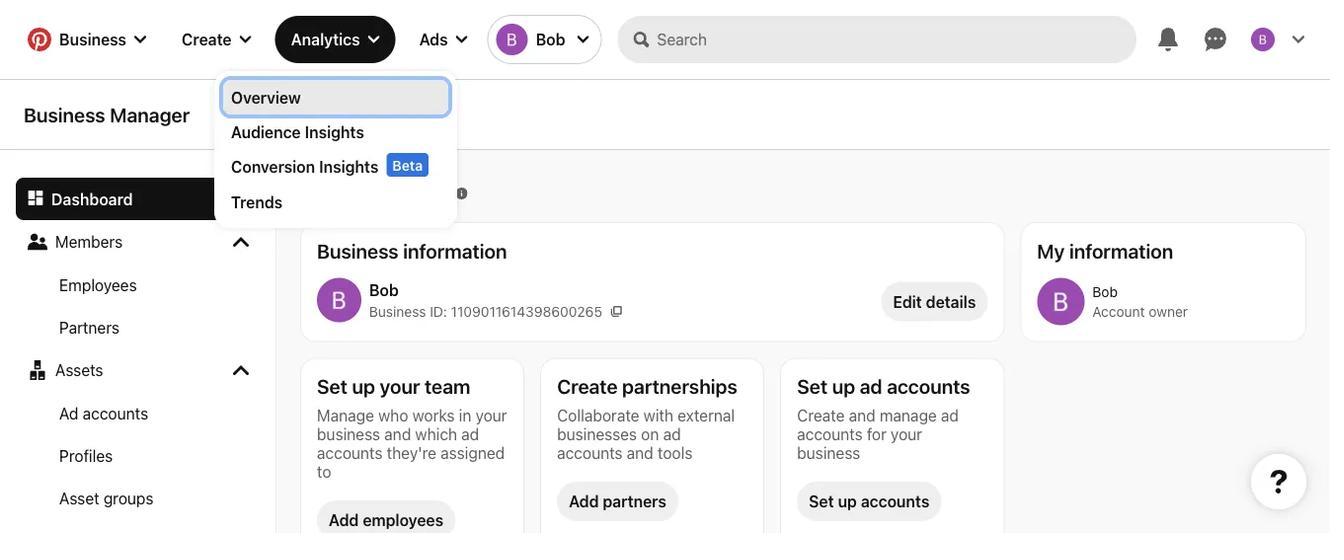 Task type: locate. For each thing, give the bounding box(es) containing it.
1 horizontal spatial business
[[797, 444, 861, 462]]

set up accounts
[[809, 492, 930, 511]]

set for set up ad accounts
[[797, 375, 828, 398]]

set
[[317, 375, 348, 398], [797, 375, 828, 398], [809, 492, 834, 511]]

information
[[403, 239, 507, 262], [1070, 239, 1174, 262]]

1 vertical spatial create
[[557, 375, 618, 398]]

your up who
[[380, 375, 420, 398]]

and
[[849, 406, 876, 425], [385, 425, 411, 444], [627, 444, 654, 462]]

business left business badge dropdown menu button icon
[[59, 30, 126, 49]]

business inside 'button'
[[59, 30, 126, 49]]

2 vertical spatial create
[[797, 406, 845, 425]]

groups
[[104, 489, 154, 508]]

ad inside create partnerships collaborate with external businesses on ad accounts and tools
[[663, 425, 681, 444]]

create inside popup button
[[182, 30, 232, 49]]

0 horizontal spatial add
[[329, 511, 359, 530]]

insights down the 'audience insights' link
[[319, 158, 379, 176]]

information up the bob account owner
[[1070, 239, 1174, 262]]

your right for
[[891, 425, 923, 444]]

ad right 'manage'
[[941, 406, 959, 425]]

1 horizontal spatial dashboard
[[308, 174, 446, 206]]

accounts down the collaborate at left bottom
[[557, 444, 623, 462]]

and left which
[[385, 425, 411, 444]]

business badge dropdown menu button image
[[134, 34, 146, 45]]

1 horizontal spatial and
[[627, 444, 654, 462]]

my information
[[1038, 239, 1174, 262]]

dashboard up 'members'
[[51, 190, 133, 208]]

manager
[[110, 103, 190, 126]]

your
[[380, 375, 420, 398], [476, 406, 507, 425], [891, 425, 923, 444]]

manage
[[317, 406, 374, 425]]

0 vertical spatial insights
[[305, 122, 364, 141]]

1 horizontal spatial create
[[557, 375, 618, 398]]

up inside button
[[838, 492, 857, 511]]

0 vertical spatial create
[[182, 30, 232, 49]]

add partners
[[569, 492, 667, 511]]

beta
[[393, 157, 423, 173]]

profiles button
[[16, 435, 261, 477]]

conversion
[[231, 158, 315, 176]]

2 information from the left
[[1070, 239, 1174, 262]]

bob inside the bob account owner
[[1093, 284, 1118, 300]]

up inside set up your team manage who works in your business and which ad accounts they're assigned to
[[352, 375, 375, 398]]

more sections image
[[233, 363, 249, 378]]

ad right on
[[663, 425, 681, 444]]

and inside set up your team manage who works in your business and which ad accounts they're assigned to
[[385, 425, 411, 444]]

bob image
[[496, 24, 528, 55], [1252, 28, 1275, 51], [317, 278, 361, 322], [1038, 278, 1085, 326]]

0 horizontal spatial dashboard
[[51, 190, 133, 208]]

set up ad accounts create and manage ad accounts for your business
[[797, 375, 971, 462]]

create left for
[[797, 406, 845, 425]]

add partners button
[[557, 482, 679, 522]]

accounts inside button
[[83, 404, 148, 423]]

members
[[55, 232, 123, 251]]

insights for audience insights
[[305, 122, 364, 141]]

external
[[678, 406, 735, 425]]

primary navigation header navigation
[[12, 4, 1319, 228]]

create partnerships collaborate with external businesses on ad accounts and tools
[[557, 375, 738, 462]]

add
[[569, 492, 599, 511], [329, 511, 359, 530]]

business
[[59, 30, 126, 49], [24, 103, 105, 126], [317, 239, 399, 262], [369, 303, 426, 319]]

audience insights
[[231, 122, 364, 141]]

assets button
[[16, 349, 261, 392]]

members button
[[16, 220, 261, 264]]

ads button
[[404, 16, 484, 63]]

ad
[[860, 375, 883, 398], [941, 406, 959, 425], [462, 425, 479, 444], [663, 425, 681, 444]]

add down to
[[329, 511, 359, 530]]

business down business 'button'
[[24, 103, 105, 126]]

1 horizontal spatial your
[[476, 406, 507, 425]]

bob inside button
[[536, 30, 566, 49]]

employees
[[363, 511, 444, 530]]

and inside create partnerships collaborate with external businesses on ad accounts and tools
[[627, 444, 654, 462]]

audience
[[231, 122, 301, 141]]

your right in
[[476, 406, 507, 425]]

add left partners at the bottom
[[569, 492, 599, 511]]

accounts up 'manage'
[[887, 375, 971, 398]]

with
[[644, 406, 674, 425]]

and left 'manage'
[[849, 406, 876, 425]]

team
[[425, 375, 471, 398]]

accounts
[[887, 375, 971, 398], [83, 404, 148, 423], [797, 425, 863, 444], [317, 444, 383, 462], [557, 444, 623, 462], [861, 492, 930, 511]]

business left for
[[797, 444, 861, 462]]

ad
[[59, 404, 79, 423]]

0 horizontal spatial create
[[182, 30, 232, 49]]

they're
[[387, 444, 437, 462]]

add employees
[[329, 511, 444, 530]]

1 information from the left
[[403, 239, 507, 262]]

accounts inside set up your team manage who works in your business and which ad accounts they're assigned to
[[317, 444, 383, 462]]

information up id:
[[403, 239, 507, 262]]

partnerships
[[622, 375, 738, 398]]

1 vertical spatial insights
[[319, 158, 379, 176]]

up inside set up ad accounts create and manage ad accounts for your business
[[832, 375, 856, 398]]

1 horizontal spatial bob
[[536, 30, 566, 49]]

overview link
[[231, 86, 441, 109]]

up
[[352, 375, 375, 398], [832, 375, 856, 398], [838, 492, 857, 511]]

businesses
[[557, 425, 637, 444]]

business
[[317, 425, 380, 444], [797, 444, 861, 462]]

create inside create partnerships collaborate with external businesses on ad accounts and tools
[[557, 375, 618, 398]]

0 horizontal spatial bob
[[369, 280, 399, 299]]

business down trends "link"
[[317, 239, 399, 262]]

create up the collaborate at left bottom
[[557, 375, 618, 398]]

business inside set up ad accounts create and manage ad accounts for your business
[[797, 444, 861, 462]]

insights for conversion insights
[[319, 158, 379, 176]]

my
[[1038, 239, 1065, 262]]

add inside add partners button
[[569, 492, 599, 511]]

bob down the business information
[[369, 280, 399, 299]]

profiles
[[59, 447, 113, 465]]

2 horizontal spatial and
[[849, 406, 876, 425]]

details
[[926, 292, 976, 311]]

partners
[[603, 492, 667, 511]]

create
[[182, 30, 232, 49], [557, 375, 618, 398], [797, 406, 845, 425]]

bob
[[536, 30, 566, 49], [369, 280, 399, 299], [1093, 284, 1118, 300]]

add inside add employees 'button'
[[329, 511, 359, 530]]

dashboard down beta
[[308, 174, 446, 206]]

accounts down manage
[[317, 444, 383, 462]]

ad right which
[[462, 425, 479, 444]]

accounts down for
[[861, 492, 930, 511]]

create for create
[[182, 30, 232, 49]]

insights
[[305, 122, 364, 141], [319, 158, 379, 176]]

audience insights link
[[231, 121, 441, 143]]

business button
[[16, 16, 158, 63]]

set inside set up your team manage who works in your business and which ad accounts they're assigned to
[[317, 375, 348, 398]]

dashboard
[[308, 174, 446, 206], [51, 190, 133, 208]]

business inside set up your team manage who works in your business and which ad accounts they're assigned to
[[317, 425, 380, 444]]

employees
[[59, 276, 137, 294]]

account
[[1093, 304, 1146, 320]]

trends link
[[231, 191, 441, 213]]

and left tools
[[627, 444, 654, 462]]

insights down overview menu item
[[305, 122, 364, 141]]

2 horizontal spatial bob
[[1093, 284, 1118, 300]]

in
[[459, 406, 472, 425]]

business id: 1109011614398600265
[[369, 303, 603, 319]]

conversion insights
[[231, 158, 379, 176]]

assets
[[55, 361, 103, 379]]

0 horizontal spatial information
[[403, 239, 507, 262]]

accounts right ad
[[83, 404, 148, 423]]

1 horizontal spatial information
[[1070, 239, 1174, 262]]

create right business badge dropdown menu button icon
[[182, 30, 232, 49]]

2 horizontal spatial create
[[797, 406, 845, 425]]

business left id:
[[369, 303, 426, 319]]

edit details
[[893, 292, 976, 311]]

business for business id: 1109011614398600265
[[369, 303, 426, 319]]

ads
[[419, 30, 448, 49]]

1 horizontal spatial add
[[569, 492, 599, 511]]

business up to
[[317, 425, 380, 444]]

2 horizontal spatial your
[[891, 425, 923, 444]]

people image
[[28, 232, 47, 252]]

dashboard inside button
[[51, 190, 133, 208]]

and inside set up ad accounts create and manage ad accounts for your business
[[849, 406, 876, 425]]

bob left 'account switcher arrow icon'
[[536, 30, 566, 49]]

0 horizontal spatial business
[[317, 425, 380, 444]]

add for collaborate
[[569, 492, 599, 511]]

0 horizontal spatial and
[[385, 425, 411, 444]]

business manager
[[24, 103, 190, 126]]

set inside set up ad accounts create and manage ad accounts for your business
[[797, 375, 828, 398]]

bob account owner
[[1093, 284, 1188, 320]]

bob up account
[[1093, 284, 1118, 300]]



Task type: vqa. For each thing, say whether or not it's contained in the screenshot.
Description
no



Task type: describe. For each thing, give the bounding box(es) containing it.
dashboard image
[[28, 190, 43, 206]]

asset groups button
[[16, 477, 261, 520]]

more sections image
[[233, 234, 249, 250]]

set inside set up accounts button
[[809, 492, 834, 511]]

search icon image
[[634, 32, 649, 47]]

add for your
[[329, 511, 359, 530]]

ad accounts button
[[16, 392, 261, 435]]

who
[[379, 406, 408, 425]]

ad inside set up your team manage who works in your business and which ad accounts they're assigned to
[[462, 425, 479, 444]]

business for business information
[[317, 239, 399, 262]]

manage
[[880, 406, 937, 425]]

set up accounts button
[[797, 482, 942, 522]]

partners button
[[16, 306, 261, 349]]

tools
[[658, 444, 693, 462]]

information for business information
[[403, 239, 507, 262]]

Search text field
[[657, 16, 1137, 63]]

asset groups
[[59, 489, 154, 508]]

overview menu item
[[223, 80, 449, 115]]

set for set up your team
[[317, 375, 348, 398]]

pinterest image
[[28, 28, 51, 51]]

asset
[[59, 489, 99, 508]]

accounts left for
[[797, 425, 863, 444]]

on
[[641, 425, 659, 444]]

1109011614398600265
[[451, 303, 603, 319]]

works
[[413, 406, 455, 425]]

analytics button
[[275, 16, 396, 63]]

create inside set up ad accounts create and manage ad accounts for your business
[[797, 406, 845, 425]]

create button
[[166, 16, 267, 63]]

partners
[[59, 318, 120, 337]]

business information
[[317, 239, 507, 262]]

bob image inside button
[[496, 24, 528, 55]]

which
[[415, 425, 457, 444]]

owner
[[1149, 304, 1188, 320]]

business for business
[[59, 30, 126, 49]]

up for your
[[352, 375, 375, 398]]

ad up 'manage'
[[860, 375, 883, 398]]

id:
[[430, 303, 447, 319]]

accounts inside create partnerships collaborate with external businesses on ad accounts and tools
[[557, 444, 623, 462]]

ad accounts
[[59, 404, 148, 423]]

for
[[867, 425, 887, 444]]

overview
[[231, 88, 301, 107]]

edit
[[893, 292, 922, 311]]

your inside set up ad accounts create and manage ad accounts for your business
[[891, 425, 923, 444]]

create for create partnerships collaborate with external businesses on ad accounts and tools
[[557, 375, 618, 398]]

assets image
[[28, 361, 47, 380]]

assigned
[[441, 444, 505, 462]]

edit details button
[[881, 282, 988, 322]]

up for ad
[[832, 375, 856, 398]]

account switcher arrow icon image
[[577, 34, 589, 45]]

collaborate
[[557, 406, 640, 425]]

0 horizontal spatial your
[[380, 375, 420, 398]]

up for accounts
[[838, 492, 857, 511]]

accounts inside button
[[861, 492, 930, 511]]

trends
[[231, 193, 283, 211]]

bob button
[[489, 16, 601, 63]]

information for my information
[[1070, 239, 1174, 262]]

set up your team manage who works in your business and which ad accounts they're assigned to
[[317, 375, 507, 481]]

business for business manager
[[24, 103, 105, 126]]

employees button
[[16, 264, 261, 306]]

dashboard button
[[16, 178, 261, 220]]

add employees button
[[317, 501, 455, 533]]

analytics
[[291, 30, 360, 49]]

to
[[317, 462, 331, 481]]



